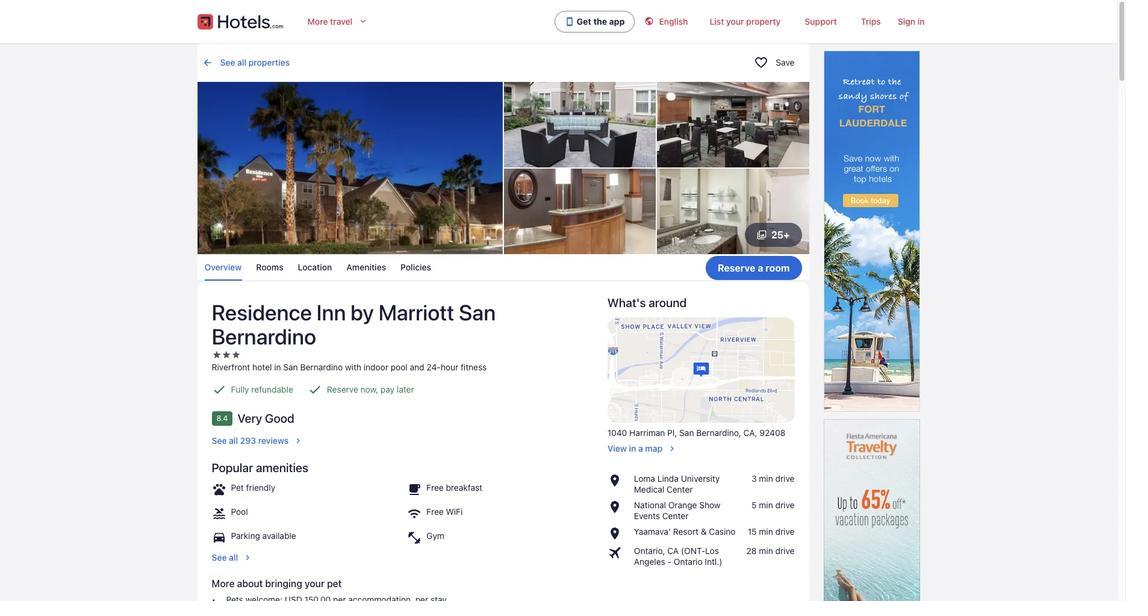 Task type: locate. For each thing, give the bounding box(es) containing it.
2 horizontal spatial san
[[679, 427, 694, 438]]

0 horizontal spatial more
[[212, 578, 235, 589]]

0 horizontal spatial medium image
[[243, 553, 252, 562]]

more left travel
[[308, 16, 328, 26]]

more inside dropdown button
[[308, 16, 328, 26]]

25+
[[771, 229, 790, 240]]

overview link
[[204, 254, 242, 281]]

1 vertical spatial all
[[229, 435, 238, 446]]

popular location image up airport icon
[[608, 526, 629, 541]]

pet
[[231, 482, 244, 492]]

san up fitness
[[459, 299, 496, 325]]

2 exterior image from the left
[[504, 82, 656, 167]]

1 horizontal spatial a
[[758, 262, 763, 273]]

-
[[668, 556, 671, 567]]

in inside dropdown button
[[918, 16, 925, 26]]

min right 15
[[759, 526, 773, 536]]

0 vertical spatial free
[[426, 482, 444, 492]]

hotels logo image
[[197, 12, 283, 31]]

inn
[[316, 299, 346, 325]]

in inside button
[[629, 443, 636, 453]]

reception image
[[504, 169, 656, 254]]

reserve inside button
[[718, 262, 755, 273]]

see for see all properties
[[220, 57, 235, 67]]

1 vertical spatial list
[[608, 473, 795, 567]]

1 vertical spatial center
[[662, 511, 689, 521]]

all
[[237, 57, 246, 67], [229, 435, 238, 446], [229, 552, 238, 562]]

0 vertical spatial your
[[726, 16, 744, 26]]

very good
[[238, 411, 294, 425]]

min right the '28'
[[759, 545, 773, 556]]

2 vertical spatial see
[[212, 552, 227, 562]]

yaamava' resort & casino
[[634, 526, 736, 536]]

5
[[752, 500, 757, 510]]

amenities
[[346, 262, 386, 272]]

1 popular location image from the top
[[608, 500, 629, 514]]

your right list
[[726, 16, 744, 26]]

center for linda
[[667, 484, 693, 494]]

free left wifi
[[426, 506, 444, 517]]

exterior image
[[197, 82, 503, 254], [504, 82, 656, 167]]

drive down 15 min drive
[[775, 545, 795, 556]]

lobby image
[[657, 82, 809, 167]]

policies link
[[401, 254, 431, 281]]

your inside list your property link
[[726, 16, 744, 26]]

location link
[[298, 254, 332, 281]]

5 min drive
[[752, 500, 795, 510]]

0 horizontal spatial san
[[283, 362, 298, 372]]

0 vertical spatial medium image
[[293, 436, 303, 446]]

1 horizontal spatial your
[[726, 16, 744, 26]]

2 horizontal spatial in
[[918, 16, 925, 26]]

free wifi
[[426, 506, 463, 517]]

list
[[197, 254, 809, 281], [608, 473, 795, 567]]

center inside national orange show events center
[[662, 511, 689, 521]]

bernardino up hotel
[[212, 323, 316, 349]]

1 drive from the top
[[775, 473, 795, 483]]

min right 5
[[759, 500, 773, 510]]

3 drive from the top
[[775, 526, 795, 536]]

reserve a room button
[[706, 256, 802, 280]]

0 vertical spatial popular location image
[[608, 500, 629, 514]]

more
[[308, 16, 328, 26], [212, 578, 235, 589]]

2 min from the top
[[759, 500, 773, 510]]

list containing loma linda university medical center
[[608, 473, 795, 567]]

gym
[[426, 530, 444, 541]]

1 vertical spatial free
[[426, 506, 444, 517]]

0 horizontal spatial xsmall image
[[212, 350, 221, 359]]

2 popular location image from the top
[[608, 526, 629, 541]]

and
[[410, 362, 424, 372]]

0 horizontal spatial your
[[305, 578, 325, 589]]

medium image for popular amenities
[[243, 553, 252, 562]]

more for more about bringing your pet
[[212, 578, 235, 589]]

Save property to a trip checkbox
[[752, 53, 771, 72]]

positive theme image
[[308, 382, 322, 397]]

0 horizontal spatial reserve
[[327, 384, 358, 394]]

medium image right reviews
[[293, 436, 303, 446]]

more down see all
[[212, 578, 235, 589]]

around
[[649, 296, 687, 310]]

1 horizontal spatial exterior image
[[504, 82, 656, 167]]

more about bringing your pet
[[212, 578, 342, 589]]

your left pet
[[305, 578, 325, 589]]

all down 'parking'
[[229, 552, 238, 562]]

see all 293 reviews
[[212, 435, 289, 446]]

in for sign in
[[918, 16, 925, 26]]

riverfront
[[212, 362, 250, 372]]

view in a map
[[608, 443, 662, 453]]

a left 'room'
[[758, 262, 763, 273]]

center for orange
[[662, 511, 689, 521]]

in right hotel
[[274, 362, 281, 372]]

1 vertical spatial more
[[212, 578, 235, 589]]

reserve left 'room'
[[718, 262, 755, 273]]

1 vertical spatial popular location image
[[608, 526, 629, 541]]

0 vertical spatial see
[[220, 57, 235, 67]]

4 drive from the top
[[775, 545, 795, 556]]

0 vertical spatial center
[[667, 484, 693, 494]]

reserve for reserve a room
[[718, 262, 755, 273]]

drive down 3 min drive
[[775, 500, 795, 510]]

medium image down 'parking'
[[243, 553, 252, 562]]

map image
[[608, 317, 795, 423]]

linda
[[657, 473, 679, 483]]

ca
[[667, 545, 679, 556]]

2 free from the top
[[426, 506, 444, 517]]

center inside loma linda university medical center
[[667, 484, 693, 494]]

list item
[[212, 594, 593, 601]]

support link
[[793, 10, 849, 34]]

free up free wifi
[[426, 482, 444, 492]]

15
[[748, 526, 757, 536]]

popular location image down popular location icon
[[608, 500, 629, 514]]

1 horizontal spatial in
[[629, 443, 636, 453]]

0 horizontal spatial exterior image
[[197, 82, 503, 254]]

3 min from the top
[[759, 526, 773, 536]]

in
[[918, 16, 925, 26], [274, 362, 281, 372], [629, 443, 636, 453]]

0 vertical spatial san
[[459, 299, 496, 325]]

travel
[[330, 16, 352, 26]]

all inside 'button'
[[229, 435, 238, 446]]

more travel
[[308, 16, 352, 26]]

the
[[593, 16, 607, 26]]

1 horizontal spatial xsmall image
[[231, 350, 241, 359]]

san
[[459, 299, 496, 325], [283, 362, 298, 372], [679, 427, 694, 438]]

1 min from the top
[[759, 473, 773, 483]]

min right 3
[[759, 473, 773, 483]]

parking
[[231, 530, 260, 541]]

293
[[240, 435, 256, 446]]

san right hotel
[[283, 362, 298, 372]]

xsmall image
[[212, 350, 221, 359], [231, 350, 241, 359]]

pool
[[391, 362, 408, 372]]

0 vertical spatial bernardino
[[212, 323, 316, 349]]

1 vertical spatial san
[[283, 362, 298, 372]]

1 vertical spatial medium image
[[243, 553, 252, 562]]

with
[[345, 362, 361, 372]]

1 horizontal spatial san
[[459, 299, 496, 325]]

1 vertical spatial a
[[638, 443, 643, 453]]

1 free from the top
[[426, 482, 444, 492]]

ontario,
[[634, 545, 665, 556]]

medium image inside see all button
[[243, 553, 252, 562]]

2 xsmall image from the left
[[231, 350, 241, 359]]

1 horizontal spatial reserve
[[718, 262, 755, 273]]

min for 5
[[759, 500, 773, 510]]

free for free wifi
[[426, 506, 444, 517]]

28
[[746, 545, 757, 556]]

3 min drive
[[752, 473, 795, 483]]

all left properties on the left top of the page
[[237, 57, 246, 67]]

2 vertical spatial in
[[629, 443, 636, 453]]

1 vertical spatial reserve
[[327, 384, 358, 394]]

drive for 15 min drive
[[775, 526, 795, 536]]

drive up 5 min drive
[[775, 473, 795, 483]]

1040 harriman pl, san bernardino, ca, 92408
[[608, 427, 786, 438]]

reserve down riverfront hotel in san bernardino with indoor pool and 24-hour fitness
[[327, 384, 358, 394]]

1 horizontal spatial more
[[308, 16, 328, 26]]

4 min from the top
[[759, 545, 773, 556]]

center up orange on the right of the page
[[667, 484, 693, 494]]

0 horizontal spatial a
[[638, 443, 643, 453]]

what's
[[608, 296, 646, 310]]

a
[[758, 262, 763, 273], [638, 443, 643, 453]]

leading image
[[757, 230, 766, 240]]

reserve
[[718, 262, 755, 273], [327, 384, 358, 394]]

0 vertical spatial all
[[237, 57, 246, 67]]

2 vertical spatial san
[[679, 427, 694, 438]]

san right pl, in the bottom right of the page
[[679, 427, 694, 438]]

25+ button
[[745, 223, 802, 247]]

bringing
[[265, 578, 302, 589]]

medium image for 8.4
[[293, 436, 303, 446]]

small image
[[645, 16, 654, 26]]

in right 'view' at the bottom of page
[[629, 443, 636, 453]]

0 vertical spatial list
[[197, 254, 809, 281]]

all left 293 at bottom left
[[229, 435, 238, 446]]

free
[[426, 482, 444, 492], [426, 506, 444, 517]]

0 vertical spatial more
[[308, 16, 328, 26]]

residence inn by marriott san bernardino
[[212, 299, 496, 349]]

in right sign
[[918, 16, 925, 26]]

2 vertical spatial all
[[229, 552, 238, 562]]

1 vertical spatial your
[[305, 578, 325, 589]]

los
[[705, 545, 719, 556]]

sign in button
[[893, 10, 930, 34]]

1 horizontal spatial medium image
[[293, 436, 303, 446]]

bernardino up positive theme image at the left of page
[[300, 362, 343, 372]]

english button
[[635, 10, 698, 34]]

0 horizontal spatial in
[[274, 362, 281, 372]]

about
[[237, 578, 263, 589]]

very good element
[[238, 411, 294, 426]]

see inside 'button'
[[212, 435, 227, 446]]

2 drive from the top
[[775, 500, 795, 510]]

your
[[726, 16, 744, 26], [305, 578, 325, 589]]

get
[[577, 16, 591, 26]]

1040
[[608, 427, 627, 438]]

0 vertical spatial in
[[918, 16, 925, 26]]

reserve a room
[[718, 262, 790, 273]]

drive for 5 min drive
[[775, 500, 795, 510]]

0 vertical spatial reserve
[[718, 262, 755, 273]]

medium image
[[293, 436, 303, 446], [243, 553, 252, 562]]

popular
[[212, 461, 253, 474]]

see inside button
[[212, 552, 227, 562]]

drive
[[775, 473, 795, 483], [775, 500, 795, 510], [775, 526, 795, 536], [775, 545, 795, 556]]

a left map
[[638, 443, 643, 453]]

good
[[265, 411, 294, 425]]

all for 293
[[229, 435, 238, 446]]

15 min drive
[[748, 526, 795, 536]]

1 vertical spatial bernardino
[[300, 362, 343, 372]]

center down orange on the right of the page
[[662, 511, 689, 521]]

bernardino,
[[696, 427, 741, 438]]

popular location image
[[608, 500, 629, 514], [608, 526, 629, 541]]

medium image inside see all 293 reviews 'button'
[[293, 436, 303, 446]]

list containing overview
[[197, 254, 809, 281]]

pl,
[[667, 427, 677, 438]]

drive up 28 min drive
[[775, 526, 795, 536]]

1 vertical spatial see
[[212, 435, 227, 446]]

drive for 28 min drive
[[775, 545, 795, 556]]



Task type: describe. For each thing, give the bounding box(es) containing it.
view in a map button
[[608, 438, 795, 454]]

view
[[608, 443, 627, 453]]

get the app link
[[554, 11, 635, 33]]

hour
[[441, 362, 458, 372]]

property
[[746, 16, 781, 26]]

ca,
[[743, 427, 757, 438]]

airport image
[[608, 545, 629, 560]]

see all
[[212, 552, 238, 562]]

angeles
[[634, 556, 665, 567]]

get the app
[[577, 16, 625, 26]]

92408
[[760, 427, 786, 438]]

available
[[262, 530, 296, 541]]

events
[[634, 511, 660, 521]]

min for 3
[[759, 473, 773, 483]]

reviews
[[258, 435, 289, 446]]

more travel button
[[298, 10, 378, 34]]

fully refundable
[[231, 384, 293, 394]]

amenities
[[256, 461, 308, 474]]

all inside button
[[229, 552, 238, 562]]

room
[[766, 262, 790, 273]]

policies
[[401, 262, 431, 272]]

list your property
[[710, 16, 781, 26]]

san for riverfront hotel in san bernardino with indoor pool and 24-hour fitness
[[283, 362, 298, 372]]

casino
[[709, 526, 736, 536]]

popular amenities
[[212, 461, 308, 474]]

sign in
[[898, 16, 925, 26]]

amenities link
[[346, 254, 386, 281]]

pet
[[327, 578, 342, 589]]

trips link
[[849, 10, 893, 34]]

resort
[[673, 526, 699, 536]]

min for 15
[[759, 526, 773, 536]]

1 xsmall image from the left
[[212, 350, 221, 359]]

see all button
[[212, 545, 593, 563]]

what's around
[[608, 296, 687, 310]]

see for see all 293 reviews
[[212, 435, 227, 446]]

breakfast
[[446, 482, 482, 492]]

see for see all
[[212, 552, 227, 562]]

pay
[[381, 384, 394, 394]]

xsmall image
[[221, 350, 231, 359]]

drive for 3 min drive
[[775, 473, 795, 483]]

1 vertical spatial in
[[274, 362, 281, 372]]

app
[[609, 16, 625, 26]]

ontario
[[674, 556, 703, 567]]

popular location image
[[608, 473, 629, 488]]

1 exterior image from the left
[[197, 82, 503, 254]]

ontario, ca (ont-los angeles - ontario intl.)
[[634, 545, 722, 567]]

reserve now, pay later
[[327, 384, 414, 394]]

medium image
[[667, 444, 677, 453]]

8.4
[[216, 414, 228, 423]]

3
[[752, 473, 757, 483]]

harriman
[[629, 427, 665, 438]]

28 min drive
[[746, 545, 795, 556]]

very
[[238, 411, 262, 425]]

see all properties
[[220, 57, 290, 67]]

intl.)
[[705, 556, 722, 567]]

list
[[710, 16, 724, 26]]

min for 28
[[759, 545, 773, 556]]

university
[[681, 473, 720, 483]]

sign
[[898, 16, 915, 26]]

positive theme image
[[212, 382, 226, 397]]

pool
[[231, 506, 248, 517]]

save
[[776, 57, 795, 67]]

fully
[[231, 384, 249, 394]]

bernardino inside residence inn by marriott san bernardino
[[212, 323, 316, 349]]

popular location image for yaamava'
[[608, 526, 629, 541]]

yaamava'
[[634, 526, 671, 536]]

all for properties
[[237, 57, 246, 67]]

san for 1040 harriman pl, san bernardino, ca, 92408
[[679, 427, 694, 438]]

in for view in a map
[[629, 443, 636, 453]]

location
[[298, 262, 332, 272]]

fitness
[[461, 362, 487, 372]]

san inside residence inn by marriott san bernardino
[[459, 299, 496, 325]]

now,
[[360, 384, 378, 394]]

free for free breakfast
[[426, 482, 444, 492]]

popular location image for national
[[608, 500, 629, 514]]

orange
[[668, 500, 697, 510]]

hotel
[[252, 362, 272, 372]]

rooms
[[256, 262, 283, 272]]

rooms link
[[256, 254, 283, 281]]

0 vertical spatial a
[[758, 262, 763, 273]]

download the app button image
[[565, 17, 574, 26]]

riverfront hotel in san bernardino with indoor pool and 24-hour fitness
[[212, 362, 487, 372]]

wifi
[[446, 506, 463, 517]]

loma
[[634, 473, 655, 483]]

list your property link
[[698, 10, 793, 34]]

see all properties link
[[202, 57, 747, 68]]

medical
[[634, 484, 664, 494]]

marriott
[[378, 299, 454, 325]]

more for more travel
[[308, 16, 328, 26]]

&
[[701, 526, 707, 536]]

premium bedding, pillowtop beds, in-room safe, desk image
[[657, 169, 809, 254]]

parking available
[[231, 530, 296, 541]]

by
[[351, 299, 374, 325]]

map
[[645, 443, 662, 453]]

directional image
[[202, 57, 213, 68]]

reserve for reserve now, pay later
[[327, 384, 358, 394]]

friendly
[[246, 482, 275, 492]]



Task type: vqa. For each thing, say whether or not it's contained in the screenshot.
the bottom HOTELS
no



